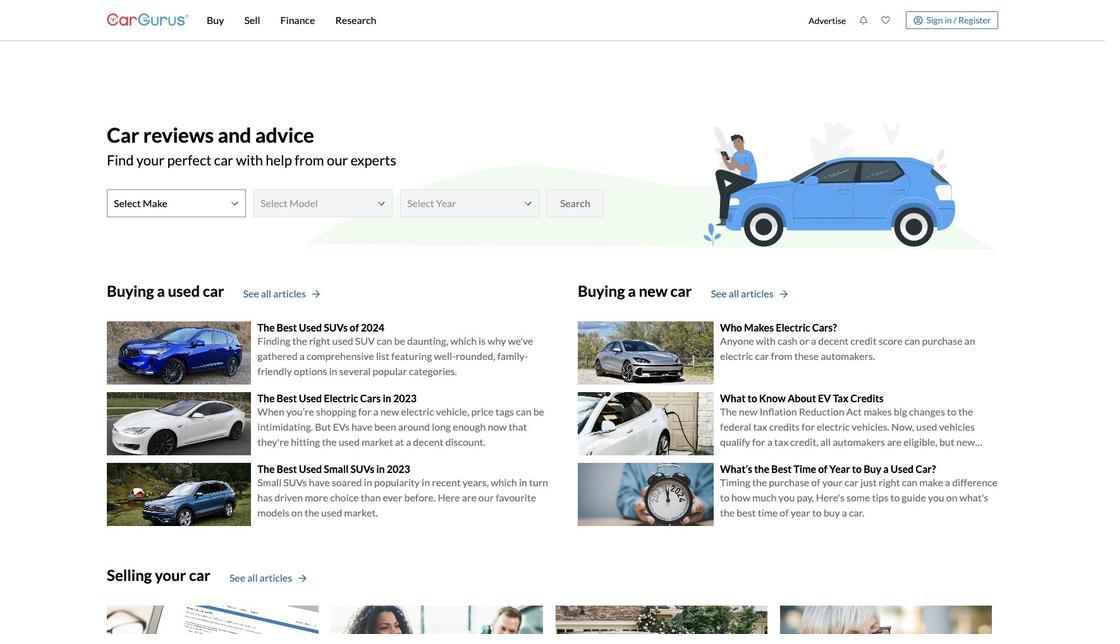 Task type: vqa. For each thing, say whether or not it's contained in the screenshot.
Deceased
no



Task type: describe. For each thing, give the bounding box(es) containing it.
hitting
[[291, 436, 320, 448]]

articles for buying a new car
[[741, 288, 774, 300]]

of left 'year'
[[780, 507, 789, 519]]

that
[[509, 421, 527, 433]]

these
[[794, 350, 819, 362]]

user icon image
[[914, 15, 923, 25]]

your inside what's the best time of year to buy a used car? timing the purchase of your car just right can make a difference to how much you pay. here's some tips to guide you on what's the best time of year to buy a car.
[[822, 477, 843, 489]]

selling
[[107, 566, 152, 585]]

at
[[395, 436, 404, 448]]

/
[[953, 14, 957, 25]]

see all articles link for selling your car
[[229, 571, 306, 586]]

what's
[[720, 463, 752, 475]]

suv
[[355, 335, 375, 347]]

to right changes in the right of the page
[[947, 406, 956, 418]]

2 vertical spatial your
[[155, 566, 186, 585]]

difference
[[952, 477, 998, 489]]

to right tips
[[890, 492, 900, 504]]

with inside who makes electric cars? anyone with cash or a decent credit score can purchase an electric car from these automakers.
[[756, 335, 776, 347]]

sell button
[[234, 0, 270, 40]]

year
[[829, 463, 850, 475]]

the for the best used small suvs in 2023 small suvs have soared in popularity in recent years, which in turn has driven more choice than ever before. here are our favourite models on the used market.
[[257, 463, 275, 475]]

our inside car reviews and advice find your perfect car with help from our experts
[[327, 152, 348, 169]]

can inside what's the best time of year to buy a used car? timing the purchase of your car just right can make a difference to how much you pay. here's some tips to guide you on what's the best time of year to buy a car.
[[902, 477, 917, 489]]

here's
[[816, 492, 845, 504]]

how to sell a car you haven't paid off yet image
[[556, 606, 767, 635]]

1 vertical spatial suvs
[[350, 463, 374, 475]]

new right but
[[956, 436, 975, 448]]

the inside the best used electric cars in 2023 when you're shopping for a new electric vehicle, price tags can be intimidating. but evs have been around long enough now that they're hitting the used market at a decent discount.
[[322, 436, 337, 448]]

recent
[[432, 477, 461, 489]]

qualify.
[[860, 451, 892, 463]]

arrow right image for buying a new car
[[780, 290, 788, 299]]

electric inside what to know about ev tax credits the new inflation reduction act makes big changes to the federal tax credits for electric vehicles. now, used vehicles qualify for a tax credit, all automakers are eligible, but new restrictions limit which vehicles qualify.
[[817, 421, 850, 433]]

cars
[[360, 392, 381, 404]]

reduction
[[799, 406, 844, 418]]

in up than
[[364, 477, 372, 489]]

used inside what's the best time of year to buy a used car? timing the purchase of your car just right can make a difference to how much you pay. here's some tips to guide you on what's the best time of year to buy a car.
[[891, 463, 914, 475]]

saved cars image
[[881, 16, 890, 25]]

see all articles for buying a new car
[[711, 288, 774, 300]]

what to know about ev tax credits the new inflation reduction act makes big changes to the federal tax credits for electric vehicles. now, used vehicles qualify for a tax credit, all automakers are eligible, but new restrictions limit which vehicles qualify.
[[720, 392, 975, 463]]

to left buy
[[812, 507, 822, 519]]

sign in / register
[[926, 14, 991, 25]]

tags
[[495, 406, 514, 418]]

vehicles.
[[852, 421, 889, 433]]

around
[[398, 421, 430, 433]]

the inside the best used suvs of 2024 finding the right used suv can be daunting, which is why we've gathered a comprehensive list featuring well-rounded, family- friendly options in several popular categories.
[[292, 335, 307, 347]]

have inside the best used electric cars in 2023 when you're shopping for a new electric vehicle, price tags can be intimidating. but evs have been around long enough now that they're hitting the used market at a decent discount.
[[351, 421, 372, 433]]

what's the best time of year to buy a used car? link
[[720, 463, 936, 475]]

but
[[939, 436, 954, 448]]

best for the
[[277, 322, 297, 334]]

can inside the best used electric cars in 2023 when you're shopping for a new electric vehicle, price tags can be intimidating. but evs have been around long enough now that they're hitting the used market at a decent discount.
[[516, 406, 531, 418]]

automakers
[[833, 436, 885, 448]]

in left turn
[[519, 477, 527, 489]]

several
[[339, 365, 371, 377]]

reviews
[[143, 123, 214, 147]]

pay.
[[797, 492, 814, 504]]

inflation
[[759, 406, 797, 418]]

car.
[[849, 507, 864, 519]]

but
[[315, 421, 331, 433]]

2 vertical spatial suvs
[[283, 477, 307, 489]]

what to know about ev tax credits link
[[720, 392, 884, 404]]

what
[[720, 392, 746, 404]]

the best used small suvs in 2023 small suvs have soared in popularity in recent years, which in turn has driven more choice than ever before. here are our favourite models on the used market.
[[257, 463, 548, 519]]

articles for selling your car
[[260, 572, 292, 584]]

the best used electric cars in 2023 when you're shopping for a new electric vehicle, price tags can be intimidating. but evs have been around long enough now that they're hitting the used market at a decent discount.
[[257, 392, 544, 448]]

about
[[788, 392, 816, 404]]

finance button
[[270, 0, 325, 40]]

friendly
[[257, 365, 292, 377]]

cash
[[778, 335, 797, 347]]

gathered
[[257, 350, 298, 362]]

tax
[[833, 392, 848, 404]]

they're
[[257, 436, 289, 448]]

your inside car reviews and advice find your perfect car with help from our experts
[[136, 152, 164, 169]]

or
[[799, 335, 809, 347]]

time
[[758, 507, 778, 519]]

rounded,
[[456, 350, 495, 362]]

options
[[294, 365, 327, 377]]

soared
[[332, 477, 362, 489]]

the inside what to know about ev tax credits the new inflation reduction act makes big changes to the federal tax credits for electric vehicles. now, used vehicles qualify for a tax credit, all automakers are eligible, but new restrictions limit which vehicles qualify.
[[958, 406, 973, 418]]

know
[[759, 392, 786, 404]]

models
[[257, 507, 289, 519]]

to left how
[[720, 492, 729, 504]]

new up the federal
[[739, 406, 758, 418]]

the left the limit
[[754, 463, 769, 475]]

best inside what's the best time of year to buy a used car? timing the purchase of your car just right can make a difference to how much you pay. here's some tips to guide you on what's the best time of year to buy a car.
[[771, 463, 792, 475]]

the inside what to know about ev tax credits the new inflation reduction act makes big changes to the federal tax credits for electric vehicles. now, used vehicles qualify for a tax credit, all automakers are eligible, but new restrictions limit which vehicles qualify.
[[720, 406, 737, 418]]

all for buying a new car
[[729, 288, 739, 300]]

all inside what to know about ev tax credits the new inflation reduction act makes big changes to the federal tax credits for electric vehicles. now, used vehicles qualify for a tax credit, all automakers are eligible, but new restrictions limit which vehicles qualify.
[[820, 436, 831, 448]]

who makes electric cars? anyone with cash or a decent credit score can purchase an electric car from these automakers.
[[720, 322, 975, 362]]

cars?
[[812, 322, 837, 334]]

buying a used car
[[107, 282, 224, 300]]

choice
[[330, 492, 359, 504]]

buy inside what's the best time of year to buy a used car? timing the purchase of your car just right can make a difference to how much you pay. here's some tips to guide you on what's the best time of year to buy a car.
[[864, 463, 881, 475]]

1 horizontal spatial for
[[752, 436, 765, 448]]

which inside the best used suvs of 2024 finding the right used suv can be daunting, which is why we've gathered a comprehensive list featuring well-rounded, family- friendly options in several popular categories.
[[450, 335, 477, 347]]

makes
[[744, 322, 774, 334]]

best for when
[[277, 392, 297, 404]]

what paperwork do i need to sell my car? image
[[331, 606, 543, 635]]

ever
[[383, 492, 402, 504]]

ev
[[818, 392, 831, 404]]

evs
[[333, 421, 350, 433]]

popularity
[[374, 477, 420, 489]]

of down time
[[811, 477, 820, 489]]

1 you from the left
[[779, 492, 795, 504]]

best for small
[[277, 463, 297, 475]]

how to get the best price for your car image
[[107, 606, 319, 635]]

of inside the best used suvs of 2024 finding the right used suv can be daunting, which is why we've gathered a comprehensive list featuring well-rounded, family- friendly options in several popular categories.
[[350, 322, 359, 334]]

selling your car
[[107, 566, 210, 585]]

on inside 'the best used small suvs in 2023 small suvs have soared in popularity in recent years, which in turn has driven more choice than ever before. here are our favourite models on the used market.'
[[291, 507, 303, 519]]

has
[[257, 492, 273, 504]]

are inside what to know about ev tax credits the new inflation reduction act makes big changes to the federal tax credits for electric vehicles. now, used vehicles qualify for a tax credit, all automakers are eligible, but new restrictions limit which vehicles qualify.
[[887, 436, 902, 448]]

well-
[[434, 350, 456, 362]]

see all articles link for buying a new car
[[711, 287, 788, 302]]

see all articles link for buying a used car
[[243, 287, 320, 302]]

in inside the best used suvs of 2024 finding the right used suv can be daunting, which is why we've gathered a comprehensive list featuring well-rounded, family- friendly options in several popular categories.
[[329, 365, 337, 377]]

the inside 'the best used small suvs in 2023 small suvs have soared in popularity in recent years, which in turn has driven more choice than ever before. here are our favourite models on the used market.'
[[305, 507, 319, 519]]

you're
[[286, 406, 314, 418]]

see all articles for buying a used car
[[243, 288, 306, 300]]

register
[[958, 14, 991, 25]]

the best used suvs of 2024 image
[[107, 322, 251, 385]]

1 vertical spatial small
[[257, 477, 281, 489]]

who makes electric cars? image
[[578, 322, 714, 385]]

much
[[752, 492, 777, 504]]

purchase for the
[[769, 477, 809, 489]]

the for the best used suvs of 2024 finding the right used suv can be daunting, which is why we've gathered a comprehensive list featuring well-rounded, family- friendly options in several popular categories.
[[257, 322, 275, 334]]

see for buying a new car
[[711, 288, 727, 300]]

make
[[919, 477, 943, 489]]

from inside car reviews and advice find your perfect car with help from our experts
[[295, 152, 324, 169]]

some
[[846, 492, 870, 504]]

been
[[374, 421, 396, 433]]

credit
[[850, 335, 877, 347]]

popular
[[373, 365, 407, 377]]

our inside 'the best used small suvs in 2023 small suvs have soared in popularity in recent years, which in turn has driven more choice than ever before. here are our favourite models on the used market.'
[[478, 492, 494, 504]]

finance
[[280, 14, 315, 26]]

which inside 'the best used small suvs in 2023 small suvs have soared in popularity in recent years, which in turn has driven more choice than ever before. here are our favourite models on the used market.'
[[491, 477, 517, 489]]

sign
[[926, 14, 943, 25]]

search button
[[547, 190, 604, 217]]

can inside the best used suvs of 2024 finding the right used suv can be daunting, which is why we've gathered a comprehensive list featuring well-rounded, family- friendly options in several popular categories.
[[377, 335, 392, 347]]

score
[[879, 335, 903, 347]]

before.
[[404, 492, 436, 504]]

credits
[[769, 421, 800, 433]]

be inside the best used suvs of 2024 finding the right used suv can be daunting, which is why we've gathered a comprehensive list featuring well-rounded, family- friendly options in several popular categories.
[[394, 335, 405, 347]]

decent inside who makes electric cars? anyone with cash or a decent credit score can purchase an electric car from these automakers.
[[818, 335, 849, 347]]

to right year
[[852, 463, 862, 475]]

favourite
[[496, 492, 536, 504]]

menu bar containing buy
[[189, 0, 802, 40]]

turn
[[529, 477, 548, 489]]

help
[[266, 152, 292, 169]]

finding
[[257, 335, 290, 347]]

the best used electric cars in 2023 link
[[257, 392, 417, 404]]

be inside the best used electric cars in 2023 when you're shopping for a new electric vehicle, price tags can be intimidating. but evs have been around long enough now that they're hitting the used market at a decent discount.
[[533, 406, 544, 418]]



Task type: locate. For each thing, give the bounding box(es) containing it.
0 horizontal spatial are
[[462, 492, 477, 504]]

vehicle,
[[436, 406, 469, 418]]

who makes electric cars? link
[[720, 322, 837, 334]]

find
[[107, 152, 134, 169]]

electric up around
[[401, 406, 434, 418]]

suvs
[[324, 322, 348, 334], [350, 463, 374, 475], [283, 477, 307, 489]]

and
[[218, 123, 251, 147]]

you down make
[[928, 492, 944, 504]]

1 horizontal spatial which
[[491, 477, 517, 489]]

1 horizontal spatial have
[[351, 421, 372, 433]]

changes
[[909, 406, 945, 418]]

1 horizontal spatial electric
[[720, 350, 753, 362]]

1 horizontal spatial suvs
[[324, 322, 348, 334]]

best up "finding"
[[277, 322, 297, 334]]

used
[[299, 322, 322, 334], [299, 392, 322, 404], [299, 463, 322, 475], [891, 463, 914, 475]]

car inside car reviews and advice find your perfect car with help from our experts
[[214, 152, 233, 169]]

are down years,
[[462, 492, 477, 504]]

0 vertical spatial electric
[[776, 322, 810, 334]]

0 horizontal spatial with
[[236, 152, 263, 169]]

2023 up popularity
[[387, 463, 410, 475]]

0 vertical spatial purchase
[[922, 335, 962, 347]]

0 vertical spatial 2023
[[393, 392, 417, 404]]

is
[[479, 335, 486, 347]]

the down the best used suvs of 2024 link
[[292, 335, 307, 347]]

0 vertical spatial which
[[450, 335, 477, 347]]

2 you from the left
[[928, 492, 944, 504]]

of left year
[[818, 463, 827, 475]]

sign in / register link
[[906, 11, 998, 29]]

with left help
[[236, 152, 263, 169]]

which
[[450, 335, 477, 347], [795, 451, 821, 463], [491, 477, 517, 489]]

buying for buying a new car
[[578, 282, 625, 300]]

be right tags
[[533, 406, 544, 418]]

1 vertical spatial which
[[795, 451, 821, 463]]

than
[[361, 492, 381, 504]]

0 horizontal spatial tax
[[753, 421, 767, 433]]

purchase for can
[[922, 335, 962, 347]]

2023 for the best used electric cars in 2023
[[393, 392, 417, 404]]

see all articles for selling your car
[[229, 572, 292, 584]]

sign in / register menu item
[[897, 11, 998, 29]]

for down cars
[[358, 406, 371, 418]]

on inside what's the best time of year to buy a used car? timing the purchase of your car just right can make a difference to how much you pay. here's some tips to guide you on what's the best time of year to buy a car.
[[946, 492, 957, 504]]

new
[[639, 282, 668, 300], [380, 406, 399, 418], [739, 406, 758, 418], [956, 436, 975, 448]]

2023 up around
[[393, 392, 417, 404]]

menu
[[802, 3, 998, 38]]

1 vertical spatial our
[[478, 492, 494, 504]]

electric down the anyone
[[720, 350, 753, 362]]

how to sell a deceased family member's car image
[[780, 606, 992, 635]]

a
[[157, 282, 165, 300], [628, 282, 636, 300], [811, 335, 816, 347], [299, 350, 305, 362], [373, 406, 378, 418], [406, 436, 411, 448], [767, 436, 772, 448], [883, 463, 889, 475], [945, 477, 950, 489], [842, 507, 847, 519]]

used
[[168, 282, 200, 300], [332, 335, 353, 347], [916, 421, 937, 433], [339, 436, 360, 448], [321, 507, 342, 519]]

car
[[107, 123, 139, 147]]

have inside 'the best used small suvs in 2023 small suvs have soared in popularity in recent years, which in turn has driven more choice than ever before. here are our favourite models on the used market.'
[[309, 477, 330, 489]]

see
[[243, 288, 259, 300], [711, 288, 727, 300], [229, 572, 245, 584]]

buying for buying a used car
[[107, 282, 154, 300]]

list
[[376, 350, 389, 362]]

used down changes in the right of the page
[[916, 421, 937, 433]]

used up the you're
[[299, 392, 322, 404]]

timing
[[720, 477, 750, 489]]

have right evs
[[351, 421, 372, 433]]

act
[[846, 406, 862, 418]]

0 vertical spatial our
[[327, 152, 348, 169]]

0 horizontal spatial you
[[779, 492, 795, 504]]

purchase down time
[[769, 477, 809, 489]]

0 vertical spatial with
[[236, 152, 263, 169]]

all for buying a used car
[[261, 288, 271, 300]]

purchase left an
[[922, 335, 962, 347]]

in inside menu item
[[945, 14, 952, 25]]

1 horizontal spatial are
[[887, 436, 902, 448]]

your right selling
[[155, 566, 186, 585]]

the best used electric cars in 2023 image
[[107, 392, 251, 456]]

cargurus logo homepage link link
[[107, 2, 189, 38]]

in inside the best used electric cars in 2023 when you're shopping for a new electric vehicle, price tags can be intimidating. but evs have been around long enough now that they're hitting the used market at a decent discount.
[[383, 392, 391, 404]]

0 horizontal spatial vehicles
[[823, 451, 859, 463]]

used for you're
[[299, 392, 322, 404]]

0 vertical spatial right
[[309, 335, 330, 347]]

all up "finding"
[[261, 288, 271, 300]]

the left best
[[720, 507, 735, 519]]

used up the comprehensive
[[332, 335, 353, 347]]

used down evs
[[339, 436, 360, 448]]

year
[[791, 507, 810, 519]]

electric inside the best used electric cars in 2023 when you're shopping for a new electric vehicle, price tags can be intimidating. but evs have been around long enough now that they're hitting the used market at a decent discount.
[[401, 406, 434, 418]]

2023
[[393, 392, 417, 404], [387, 463, 410, 475]]

0 horizontal spatial arrow right image
[[298, 575, 306, 584]]

0 vertical spatial tax
[[753, 421, 767, 433]]

price
[[471, 406, 494, 418]]

1 vertical spatial be
[[533, 406, 544, 418]]

car inside what's the best time of year to buy a used car? timing the purchase of your car just right can make a difference to how much you pay. here's some tips to guide you on what's the best time of year to buy a car.
[[845, 477, 859, 489]]

2 vertical spatial for
[[752, 436, 765, 448]]

for up the restrictions
[[752, 436, 765, 448]]

tax up the limit
[[774, 436, 788, 448]]

2 horizontal spatial suvs
[[350, 463, 374, 475]]

1 horizontal spatial you
[[928, 492, 944, 504]]

0 horizontal spatial from
[[295, 152, 324, 169]]

federal
[[720, 421, 751, 433]]

car inside who makes electric cars? anyone with cash or a decent credit score can purchase an electric car from these automakers.
[[755, 350, 769, 362]]

1 vertical spatial decent
[[413, 436, 443, 448]]

1 vertical spatial right
[[879, 477, 900, 489]]

buying
[[107, 282, 154, 300], [578, 282, 625, 300]]

2 vertical spatial electric
[[817, 421, 850, 433]]

0 horizontal spatial electric
[[324, 392, 358, 404]]

1 horizontal spatial with
[[756, 335, 776, 347]]

the down more
[[305, 507, 319, 519]]

all up who
[[729, 288, 739, 300]]

0 vertical spatial from
[[295, 152, 324, 169]]

perfect
[[167, 152, 211, 169]]

electric inside the best used electric cars in 2023 when you're shopping for a new electric vehicle, price tags can be intimidating. but evs have been around long enough now that they're hitting the used market at a decent discount.
[[324, 392, 358, 404]]

best inside 'the best used small suvs in 2023 small suvs have soared in popularity in recent years, which in turn has driven more choice than ever before. here are our favourite models on the used market.'
[[277, 463, 297, 475]]

1 horizontal spatial small
[[324, 463, 349, 475]]

the up when
[[257, 392, 275, 404]]

1 vertical spatial for
[[802, 421, 815, 433]]

cargurus logo homepage link image
[[107, 2, 189, 38]]

1 vertical spatial tax
[[774, 436, 788, 448]]

electric inside who makes electric cars? anyone with cash or a decent credit score can purchase an electric car from these automakers.
[[720, 350, 753, 362]]

see up who
[[711, 288, 727, 300]]

the up "finding"
[[257, 322, 275, 334]]

2 buying from the left
[[578, 282, 625, 300]]

small up soared
[[324, 463, 349, 475]]

buy
[[823, 507, 840, 519]]

from inside who makes electric cars? anyone with cash or a decent credit score can purchase an electric car from these automakers.
[[771, 350, 792, 362]]

0 vertical spatial electric
[[720, 350, 753, 362]]

sell
[[244, 14, 260, 26]]

0 vertical spatial suvs
[[324, 322, 348, 334]]

experts
[[351, 152, 396, 169]]

all right "credit,"
[[820, 436, 831, 448]]

1 horizontal spatial our
[[478, 492, 494, 504]]

the for the best used electric cars in 2023 when you're shopping for a new electric vehicle, price tags can be intimidating. but evs have been around long enough now that they're hitting the used market at a decent discount.
[[257, 392, 275, 404]]

used up the best used suvs of 2024 image at the bottom of the page
[[168, 282, 200, 300]]

the best used small suvs in 2023 link
[[257, 463, 410, 475]]

be
[[394, 335, 405, 347], [533, 406, 544, 418]]

1 horizontal spatial buying
[[578, 282, 625, 300]]

electric up the cash
[[776, 322, 810, 334]]

best left time
[[771, 463, 792, 475]]

0 horizontal spatial buying
[[107, 282, 154, 300]]

decent down long
[[413, 436, 443, 448]]

2023 inside the best used electric cars in 2023 when you're shopping for a new electric vehicle, price tags can be intimidating. but evs have been around long enough now that they're hitting the used market at a decent discount.
[[393, 392, 417, 404]]

vehicles
[[939, 421, 975, 433], [823, 451, 859, 463]]

see for selling your car
[[229, 572, 245, 584]]

can up guide
[[902, 477, 917, 489]]

with inside car reviews and advice find your perfect car with help from our experts
[[236, 152, 263, 169]]

the right changes in the right of the page
[[958, 406, 973, 418]]

2 horizontal spatial arrow right image
[[780, 290, 788, 299]]

guide
[[902, 492, 926, 504]]

used for suvs
[[299, 463, 322, 475]]

with down makes
[[756, 335, 776, 347]]

a inside what to know about ev tax credits the new inflation reduction act makes big changes to the federal tax credits for electric vehicles. now, used vehicles qualify for a tax credit, all automakers are eligible, but new restrictions limit which vehicles qualify.
[[767, 436, 772, 448]]

the best used suvs of 2024 finding the right used suv can be daunting, which is why we've gathered a comprehensive list featuring well-rounded, family- friendly options in several popular categories.
[[257, 322, 533, 377]]

from down the cash
[[771, 350, 792, 362]]

electric up shopping at the bottom left of the page
[[324, 392, 358, 404]]

1 horizontal spatial tax
[[774, 436, 788, 448]]

1 horizontal spatial be
[[533, 406, 544, 418]]

1 horizontal spatial decent
[[818, 335, 849, 347]]

1 buying from the left
[[107, 282, 154, 300]]

used inside what to know about ev tax credits the new inflation reduction act makes big changes to the federal tax credits for electric vehicles. now, used vehicles qualify for a tax credit, all automakers are eligible, but new restrictions limit which vehicles qualify.
[[916, 421, 937, 433]]

in up popularity
[[376, 463, 385, 475]]

0 horizontal spatial be
[[394, 335, 405, 347]]

to right what
[[748, 392, 757, 404]]

arrow right image for selling your car
[[298, 575, 306, 584]]

0 vertical spatial vehicles
[[939, 421, 975, 433]]

vehicles up but
[[939, 421, 975, 433]]

0 horizontal spatial our
[[327, 152, 348, 169]]

0 vertical spatial have
[[351, 421, 372, 433]]

1 horizontal spatial buy
[[864, 463, 881, 475]]

shopping
[[316, 406, 356, 418]]

right inside the best used suvs of 2024 finding the right used suv can be daunting, which is why we've gathered a comprehensive list featuring well-rounded, family- friendly options in several popular categories.
[[309, 335, 330, 347]]

in down the comprehensive
[[329, 365, 337, 377]]

menu bar
[[189, 0, 802, 40]]

the inside the best used suvs of 2024 finding the right used suv can be daunting, which is why we've gathered a comprehensive list featuring well-rounded, family- friendly options in several popular categories.
[[257, 322, 275, 334]]

with
[[236, 152, 263, 169], [756, 335, 776, 347]]

purchase inside what's the best time of year to buy a used car? timing the purchase of your car just right can make a difference to how much you pay. here's some tips to guide you on what's the best time of year to buy a car.
[[769, 477, 809, 489]]

2 horizontal spatial electric
[[817, 421, 850, 433]]

articles for buying a used car
[[273, 288, 306, 300]]

suvs up driven
[[283, 477, 307, 489]]

open notifications image
[[859, 16, 868, 25]]

best up driven
[[277, 463, 297, 475]]

your down what's the best time of year to buy a used car? link at the bottom of page
[[822, 477, 843, 489]]

can
[[377, 335, 392, 347], [905, 335, 920, 347], [516, 406, 531, 418], [902, 477, 917, 489]]

the up much
[[752, 477, 767, 489]]

our
[[327, 152, 348, 169], [478, 492, 494, 504]]

1 horizontal spatial purchase
[[922, 335, 962, 347]]

1 vertical spatial purchase
[[769, 477, 809, 489]]

years,
[[463, 477, 489, 489]]

new up who makes electric cars? image
[[639, 282, 668, 300]]

eligible,
[[903, 436, 937, 448]]

2 vertical spatial which
[[491, 477, 517, 489]]

our down years,
[[478, 492, 494, 504]]

1 horizontal spatial vehicles
[[939, 421, 975, 433]]

you left the pay.
[[779, 492, 795, 504]]

1 vertical spatial from
[[771, 350, 792, 362]]

research button
[[325, 0, 386, 40]]

1 horizontal spatial on
[[946, 492, 957, 504]]

now
[[488, 421, 507, 433]]

1 vertical spatial have
[[309, 477, 330, 489]]

the best used small suvs in 2023 image
[[107, 463, 251, 526]]

suvs up soared
[[350, 463, 374, 475]]

arrow right image
[[312, 290, 320, 299], [780, 290, 788, 299], [298, 575, 306, 584]]

used down choice
[[321, 507, 342, 519]]

new up been
[[380, 406, 399, 418]]

see up "how to get the best price for your car" image
[[229, 572, 245, 584]]

menu containing sign in / register
[[802, 3, 998, 38]]

of
[[350, 322, 359, 334], [818, 463, 827, 475], [811, 477, 820, 489], [780, 507, 789, 519]]

1 vertical spatial electric
[[324, 392, 358, 404]]

see up "finding"
[[243, 288, 259, 300]]

can inside who makes electric cars? anyone with cash or a decent credit score can purchase an electric car from these automakers.
[[905, 335, 920, 347]]

what to know about ev tax credits image
[[578, 392, 714, 456]]

1 horizontal spatial from
[[771, 350, 792, 362]]

1 vertical spatial with
[[756, 335, 776, 347]]

to
[[748, 392, 757, 404], [947, 406, 956, 418], [852, 463, 862, 475], [720, 492, 729, 504], [890, 492, 900, 504], [812, 507, 822, 519]]

2023 for the best used small suvs in 2023
[[387, 463, 410, 475]]

can up list
[[377, 335, 392, 347]]

the down "but"
[[322, 436, 337, 448]]

0 vertical spatial for
[[358, 406, 371, 418]]

0 vertical spatial are
[[887, 436, 902, 448]]

who
[[720, 322, 742, 334]]

on left what's
[[946, 492, 957, 504]]

used inside the best used suvs of 2024 finding the right used suv can be daunting, which is why we've gathered a comprehensive list featuring well-rounded, family- friendly options in several popular categories.
[[299, 322, 322, 334]]

1 vertical spatial on
[[291, 507, 303, 519]]

market.
[[344, 507, 378, 519]]

best inside the best used electric cars in 2023 when you're shopping for a new electric vehicle, price tags can be intimidating. but evs have been around long enough now that they're hitting the used market at a decent discount.
[[277, 392, 297, 404]]

used inside the best used suvs of 2024 finding the right used suv can be daunting, which is why we've gathered a comprehensive list featuring well-rounded, family- friendly options in several popular categories.
[[332, 335, 353, 347]]

for inside the best used electric cars in 2023 when you're shopping for a new electric vehicle, price tags can be intimidating. but evs have been around long enough now that they're hitting the used market at a decent discount.
[[358, 406, 371, 418]]

from right help
[[295, 152, 324, 169]]

0 horizontal spatial have
[[309, 477, 330, 489]]

buy inside popup button
[[207, 14, 224, 26]]

articles
[[273, 288, 306, 300], [741, 288, 774, 300], [260, 572, 292, 584]]

1 horizontal spatial right
[[879, 477, 900, 489]]

see all articles
[[243, 288, 306, 300], [711, 288, 774, 300], [229, 572, 292, 584]]

intimidating.
[[257, 421, 313, 433]]

used up the comprehensive
[[299, 322, 322, 334]]

suvs inside the best used suvs of 2024 finding the right used suv can be daunting, which is why we've gathered a comprehensive list featuring well-rounded, family- friendly options in several popular categories.
[[324, 322, 348, 334]]

0 vertical spatial buy
[[207, 14, 224, 26]]

when
[[257, 406, 284, 418]]

our left experts
[[327, 152, 348, 169]]

are inside 'the best used small suvs in 2023 small suvs have soared in popularity in recent years, which in turn has driven more choice than ever before. here are our favourite models on the used market.'
[[462, 492, 477, 504]]

what's the best time of year to buy a used car? image
[[578, 463, 714, 526]]

vehicles down automakers
[[823, 451, 859, 463]]

used down hitting
[[299, 463, 322, 475]]

1 vertical spatial 2023
[[387, 463, 410, 475]]

are down 'now,'
[[887, 436, 902, 448]]

all for selling your car
[[247, 572, 258, 584]]

the
[[257, 322, 275, 334], [257, 392, 275, 404], [720, 406, 737, 418], [257, 463, 275, 475]]

electric down reduction
[[817, 421, 850, 433]]

the inside the best used electric cars in 2023 when you're shopping for a new electric vehicle, price tags can be intimidating. but evs have been around long enough now that they're hitting the used market at a decent discount.
[[257, 392, 275, 404]]

more
[[305, 492, 328, 504]]

decent down cars?
[[818, 335, 849, 347]]

0 horizontal spatial small
[[257, 477, 281, 489]]

comprehensive
[[307, 350, 374, 362]]

new inside the best used electric cars in 2023 when you're shopping for a new electric vehicle, price tags can be intimidating. but evs have been around long enough now that they're hitting the used market at a decent discount.
[[380, 406, 399, 418]]

0 vertical spatial on
[[946, 492, 957, 504]]

family-
[[497, 350, 528, 362]]

advertise
[[808, 15, 846, 26]]

the down they're
[[257, 463, 275, 475]]

the inside 'the best used small suvs in 2023 small suvs have soared in popularity in recent years, which in turn has driven more choice than ever before. here are our favourite models on the used market.'
[[257, 463, 275, 475]]

0 horizontal spatial buy
[[207, 14, 224, 26]]

1 vertical spatial are
[[462, 492, 477, 504]]

long
[[432, 421, 451, 433]]

used inside the best used electric cars in 2023 when you're shopping for a new electric vehicle, price tags can be intimidating. but evs have been around long enough now that they're hitting the used market at a decent discount.
[[299, 392, 322, 404]]

best up the you're
[[277, 392, 297, 404]]

0 vertical spatial decent
[[818, 335, 849, 347]]

0 horizontal spatial suvs
[[283, 477, 307, 489]]

2 horizontal spatial which
[[795, 451, 821, 463]]

we've
[[508, 335, 533, 347]]

in left /
[[945, 14, 952, 25]]

see all articles link
[[243, 287, 320, 302], [711, 287, 788, 302], [229, 571, 306, 586]]

right up tips
[[879, 477, 900, 489]]

purchase inside who makes electric cars? anyone with cash or a decent credit score can purchase an electric car from these automakers.
[[922, 335, 962, 347]]

2023 inside 'the best used small suvs in 2023 small suvs have soared in popularity in recent years, which in turn has driven more choice than ever before. here are our favourite models on the used market.'
[[387, 463, 410, 475]]

0 vertical spatial your
[[136, 152, 164, 169]]

used inside 'the best used small suvs in 2023 small suvs have soared in popularity in recent years, which in turn has driven more choice than ever before. here are our favourite models on the used market.'
[[299, 463, 322, 475]]

be up featuring
[[394, 335, 405, 347]]

used left car?
[[891, 463, 914, 475]]

0 horizontal spatial which
[[450, 335, 477, 347]]

2 horizontal spatial for
[[802, 421, 815, 433]]

the down what
[[720, 406, 737, 418]]

a inside the best used suvs of 2024 finding the right used suv can be daunting, which is why we've gathered a comprehensive list featuring well-rounded, family- friendly options in several popular categories.
[[299, 350, 305, 362]]

1 vertical spatial your
[[822, 477, 843, 489]]

car reviews and advice find your perfect car with help from our experts
[[107, 123, 396, 169]]

credit,
[[790, 436, 819, 448]]

anyone
[[720, 335, 754, 347]]

small up the has at left bottom
[[257, 477, 281, 489]]

all up "how to get the best price for your car" image
[[247, 572, 258, 584]]

0 horizontal spatial electric
[[401, 406, 434, 418]]

tax down inflation
[[753, 421, 767, 433]]

0 horizontal spatial right
[[309, 335, 330, 347]]

buy button
[[197, 0, 234, 40]]

see for buying a used car
[[243, 288, 259, 300]]

decent inside the best used electric cars in 2023 when you're shopping for a new electric vehicle, price tags can be intimidating. but evs have been around long enough now that they're hitting the used market at a decent discount.
[[413, 436, 443, 448]]

small
[[324, 463, 349, 475], [257, 477, 281, 489]]

featuring
[[391, 350, 432, 362]]

1 vertical spatial buy
[[864, 463, 881, 475]]

qualify
[[720, 436, 750, 448]]

now,
[[891, 421, 914, 433]]

car
[[214, 152, 233, 169], [203, 282, 224, 300], [670, 282, 692, 300], [755, 350, 769, 362], [845, 477, 859, 489], [189, 566, 210, 585]]

on down driven
[[291, 507, 303, 519]]

which up favourite
[[491, 477, 517, 489]]

1 vertical spatial electric
[[401, 406, 434, 418]]

0 vertical spatial be
[[394, 335, 405, 347]]

0 horizontal spatial decent
[[413, 436, 443, 448]]

which down "credit,"
[[795, 451, 821, 463]]

1 horizontal spatial arrow right image
[[312, 290, 320, 299]]

time
[[794, 463, 816, 475]]

1 vertical spatial vehicles
[[823, 451, 859, 463]]

used inside 'the best used small suvs in 2023 small suvs have soared in popularity in recent years, which in turn has driven more choice than ever before. here are our favourite models on the used market.'
[[321, 507, 342, 519]]

best inside the best used suvs of 2024 finding the right used suv can be daunting, which is why we've gathered a comprehensive list featuring well-rounded, family- friendly options in several popular categories.
[[277, 322, 297, 334]]

which inside what to know about ev tax credits the new inflation reduction act makes big changes to the federal tax credits for electric vehicles. now, used vehicles qualify for a tax credit, all automakers are eligible, but new restrictions limit which vehicles qualify.
[[795, 451, 821, 463]]

electric inside who makes electric cars? anyone with cash or a decent credit score can purchase an electric car from these automakers.
[[776, 322, 810, 334]]

right inside what's the best time of year to buy a used car? timing the purchase of your car just right can make a difference to how much you pay. here's some tips to guide you on what's the best time of year to buy a car.
[[879, 477, 900, 489]]

0 horizontal spatial for
[[358, 406, 371, 418]]

purchase
[[922, 335, 962, 347], [769, 477, 809, 489]]

0 horizontal spatial on
[[291, 507, 303, 519]]

arrow right image for buying a used car
[[312, 290, 320, 299]]

have up more
[[309, 477, 330, 489]]

1 horizontal spatial electric
[[776, 322, 810, 334]]

of up suv
[[350, 322, 359, 334]]

used for right
[[299, 322, 322, 334]]

for up "credit,"
[[802, 421, 815, 433]]

the
[[292, 335, 307, 347], [958, 406, 973, 418], [322, 436, 337, 448], [754, 463, 769, 475], [752, 477, 767, 489], [305, 507, 319, 519], [720, 507, 735, 519]]

the best used suvs of 2024 link
[[257, 322, 384, 334]]

a inside who makes electric cars? anyone with cash or a decent credit score can purchase an electric car from these automakers.
[[811, 335, 816, 347]]

buy up just
[[864, 463, 881, 475]]

in up before.
[[422, 477, 430, 489]]

0 horizontal spatial purchase
[[769, 477, 809, 489]]

what's
[[959, 492, 988, 504]]

tips
[[872, 492, 888, 504]]

driven
[[275, 492, 303, 504]]

your right find on the top
[[136, 152, 164, 169]]

tax
[[753, 421, 767, 433], [774, 436, 788, 448]]

0 vertical spatial small
[[324, 463, 349, 475]]

can up that at bottom left
[[516, 406, 531, 418]]

can right score
[[905, 335, 920, 347]]

an
[[964, 335, 975, 347]]

credits
[[850, 392, 884, 404]]

used inside the best used electric cars in 2023 when you're shopping for a new electric vehicle, price tags can be intimidating. but evs have been around long enough now that they're hitting the used market at a decent discount.
[[339, 436, 360, 448]]



